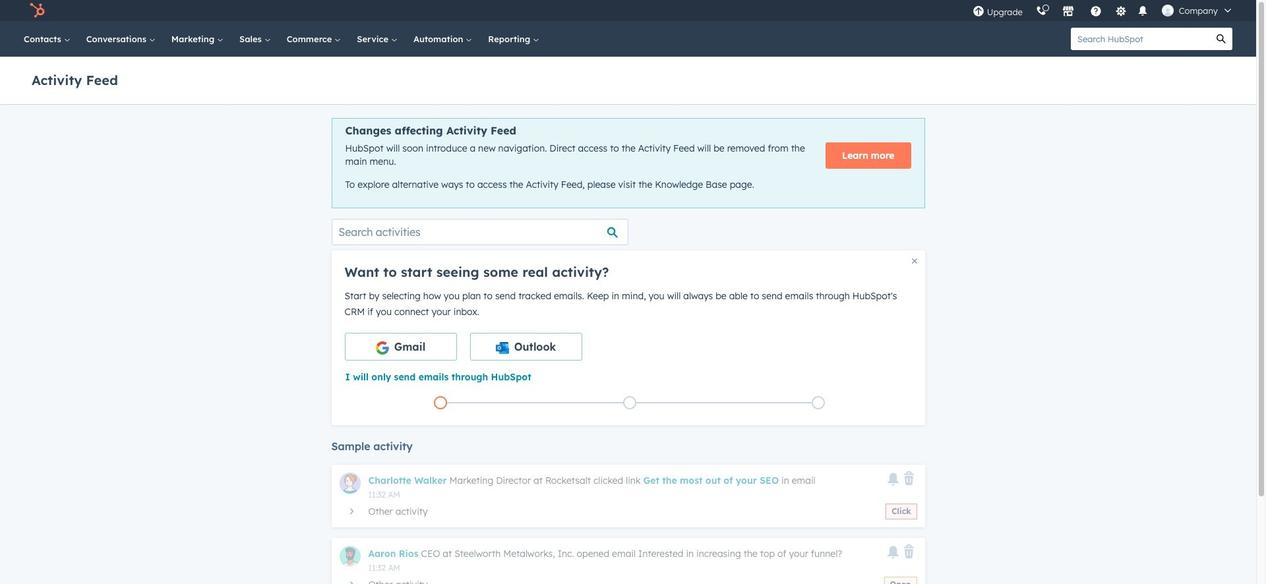 Task type: locate. For each thing, give the bounding box(es) containing it.
menu
[[966, 0, 1241, 21]]

None checkbox
[[345, 333, 457, 361]]

onboarding.steps.sendtrackedemailingmail.title image
[[626, 400, 633, 407]]

None checkbox
[[470, 333, 582, 361]]

jacob simon image
[[1162, 5, 1174, 16]]

marketplaces image
[[1063, 6, 1074, 18]]

list
[[346, 394, 913, 412]]



Task type: describe. For each thing, give the bounding box(es) containing it.
Search HubSpot search field
[[1071, 28, 1211, 50]]

onboarding.steps.finalstep.title image
[[815, 400, 822, 407]]

close image
[[912, 258, 917, 264]]

Search activities search field
[[331, 219, 628, 245]]



Task type: vqa. For each thing, say whether or not it's contained in the screenshot.
JACOB SIMON icon
yes



